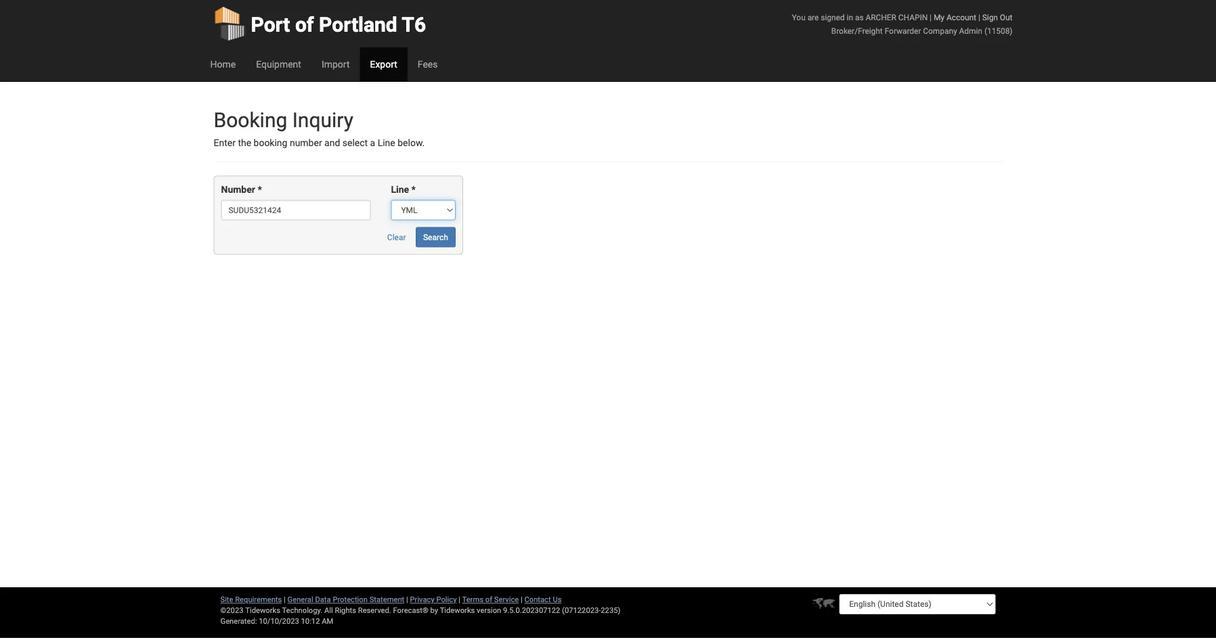 Task type: locate. For each thing, give the bounding box(es) containing it.
1 horizontal spatial of
[[485, 596, 492, 604]]

contact
[[524, 596, 551, 604]]

*
[[258, 184, 262, 195], [411, 184, 416, 195]]

import
[[322, 59, 350, 70]]

site
[[220, 596, 233, 604]]

line *
[[391, 184, 416, 195]]

* right number
[[258, 184, 262, 195]]

line
[[378, 137, 395, 149], [391, 184, 409, 195]]

|
[[930, 13, 932, 22], [978, 13, 980, 22], [284, 596, 286, 604], [406, 596, 408, 604], [459, 596, 460, 604], [521, 596, 523, 604]]

1 * from the left
[[258, 184, 262, 195]]

0 horizontal spatial *
[[258, 184, 262, 195]]

2 * from the left
[[411, 184, 416, 195]]

privacy policy link
[[410, 596, 457, 604]]

0 vertical spatial line
[[378, 137, 395, 149]]

tideworks
[[440, 606, 475, 615]]

1 horizontal spatial *
[[411, 184, 416, 195]]

and
[[324, 137, 340, 149]]

| left the general
[[284, 596, 286, 604]]

home button
[[200, 47, 246, 81]]

booking
[[214, 108, 287, 132]]

0 vertical spatial of
[[295, 13, 314, 37]]

rights
[[335, 606, 356, 615]]

my
[[934, 13, 945, 22]]

of
[[295, 13, 314, 37], [485, 596, 492, 604]]

of up version
[[485, 596, 492, 604]]

enter
[[214, 137, 236, 149]]

port of portland t6
[[251, 13, 426, 37]]

1 vertical spatial of
[[485, 596, 492, 604]]

of right port
[[295, 13, 314, 37]]

archer
[[866, 13, 896, 22]]

you
[[792, 13, 806, 22]]

statement
[[369, 596, 404, 604]]

sign out link
[[982, 13, 1013, 22]]

0 horizontal spatial of
[[295, 13, 314, 37]]

forecast®
[[393, 606, 428, 615]]

line right a
[[378, 137, 395, 149]]

a
[[370, 137, 375, 149]]

contact us link
[[524, 596, 562, 604]]

service
[[494, 596, 519, 604]]

line up clear button
[[391, 184, 409, 195]]

1 vertical spatial line
[[391, 184, 409, 195]]

out
[[1000, 13, 1013, 22]]

* down below. at left
[[411, 184, 416, 195]]

export
[[370, 59, 397, 70]]

Number * text field
[[221, 200, 371, 220]]

by
[[430, 606, 438, 615]]

* for line *
[[411, 184, 416, 195]]

version
[[477, 606, 501, 615]]

account
[[947, 13, 976, 22]]

terms
[[462, 596, 483, 604]]

policy
[[436, 596, 457, 604]]

us
[[553, 596, 562, 604]]

my account link
[[934, 13, 976, 22]]

of inside site requirements | general data protection statement | privacy policy | terms of service | contact us ©2023 tideworks technology. all rights reserved. forecast® by tideworks version 9.5.0.202307122 (07122023-2235) generated: 10/10/2023 10:12 am
[[485, 596, 492, 604]]

clear
[[387, 233, 406, 242]]

data
[[315, 596, 331, 604]]

protection
[[333, 596, 368, 604]]

terms of service link
[[462, 596, 519, 604]]

of inside "port of portland t6" link
[[295, 13, 314, 37]]

(11508)
[[984, 26, 1013, 36]]



Task type: describe. For each thing, give the bounding box(es) containing it.
sign
[[982, 13, 998, 22]]

fees button
[[408, 47, 448, 81]]

are
[[808, 13, 819, 22]]

general data protection statement link
[[288, 596, 404, 604]]

2235)
[[601, 606, 621, 615]]

port
[[251, 13, 290, 37]]

technology.
[[282, 606, 322, 615]]

requirements
[[235, 596, 282, 604]]

home
[[210, 59, 236, 70]]

line inside the booking inquiry enter the booking number and select a line below.
[[378, 137, 395, 149]]

number *
[[221, 184, 262, 195]]

you are signed in as archer chapin | my account | sign out broker/freight forwarder company admin (11508)
[[792, 13, 1013, 36]]

signed
[[821, 13, 845, 22]]

search button
[[416, 227, 456, 247]]

clear button
[[380, 227, 413, 247]]

reserved.
[[358, 606, 391, 615]]

all
[[324, 606, 333, 615]]

number
[[221, 184, 255, 195]]

general
[[288, 596, 313, 604]]

booking inquiry enter the booking number and select a line below.
[[214, 108, 425, 149]]

site requirements link
[[220, 596, 282, 604]]

| up tideworks in the bottom left of the page
[[459, 596, 460, 604]]

| left my
[[930, 13, 932, 22]]

t6
[[402, 13, 426, 37]]

as
[[855, 13, 864, 22]]

| up 9.5.0.202307122
[[521, 596, 523, 604]]

10:12
[[301, 617, 320, 626]]

am
[[322, 617, 333, 626]]

search
[[423, 233, 448, 242]]

generated:
[[220, 617, 257, 626]]

the
[[238, 137, 251, 149]]

export button
[[360, 47, 408, 81]]

10/10/2023
[[259, 617, 299, 626]]

below.
[[398, 137, 425, 149]]

inquiry
[[292, 108, 353, 132]]

port of portland t6 link
[[214, 0, 426, 47]]

broker/freight
[[831, 26, 883, 36]]

site requirements | general data protection statement | privacy policy | terms of service | contact us ©2023 tideworks technology. all rights reserved. forecast® by tideworks version 9.5.0.202307122 (07122023-2235) generated: 10/10/2023 10:12 am
[[220, 596, 621, 626]]

in
[[847, 13, 853, 22]]

| left sign
[[978, 13, 980, 22]]

booking
[[254, 137, 287, 149]]

chapin
[[898, 13, 928, 22]]

| up 'forecast®'
[[406, 596, 408, 604]]

equipment button
[[246, 47, 311, 81]]

portland
[[319, 13, 397, 37]]

number
[[290, 137, 322, 149]]

equipment
[[256, 59, 301, 70]]

forwarder
[[885, 26, 921, 36]]

©2023 tideworks
[[220, 606, 280, 615]]

fees
[[418, 59, 438, 70]]

select
[[342, 137, 368, 149]]

privacy
[[410, 596, 435, 604]]

company
[[923, 26, 957, 36]]

admin
[[959, 26, 982, 36]]

9.5.0.202307122
[[503, 606, 560, 615]]

* for number *
[[258, 184, 262, 195]]

(07122023-
[[562, 606, 601, 615]]

import button
[[311, 47, 360, 81]]



Task type: vqa. For each thing, say whether or not it's contained in the screenshot.
Full on the top left
no



